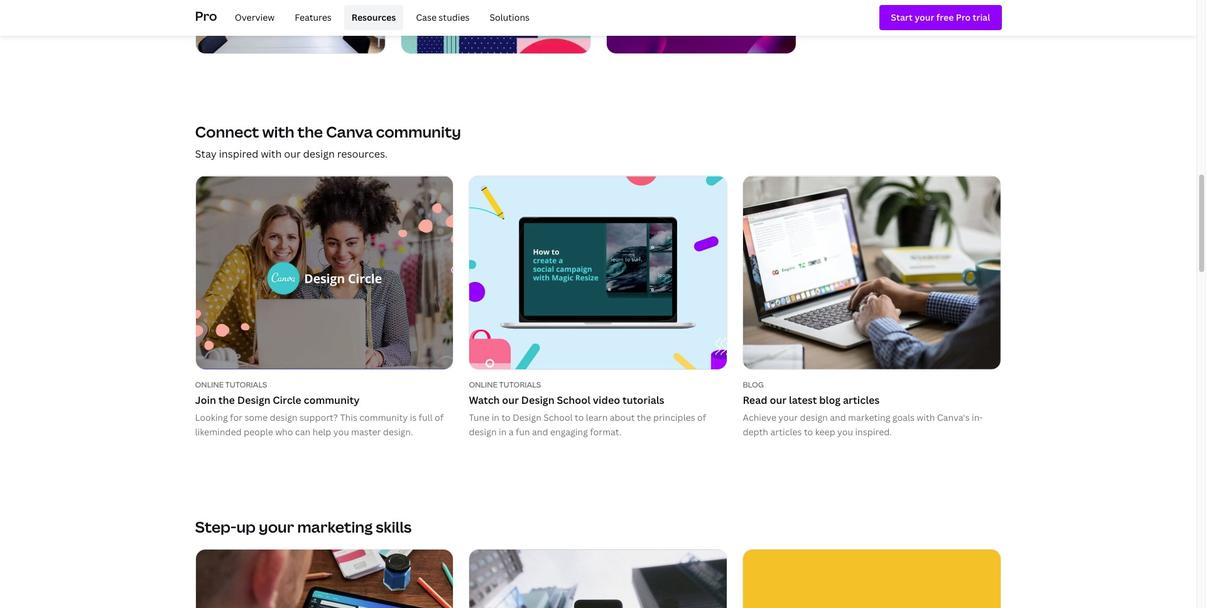 Task type: locate. For each thing, give the bounding box(es) containing it.
can
[[295, 426, 311, 438]]

of right full
[[435, 412, 444, 424]]

solutions link
[[482, 5, 537, 30]]

2 vertical spatial with
[[917, 412, 936, 424]]

some
[[245, 412, 268, 424]]

0 horizontal spatial articles
[[771, 426, 802, 438]]

online up join
[[195, 380, 224, 390]]

with right connect
[[262, 121, 295, 142]]

of inside looking for some design support? this community is full of likeminded people who can help you master design.
[[435, 412, 444, 424]]

fun
[[516, 426, 530, 438]]

and
[[830, 412, 846, 424], [532, 426, 548, 438]]

design down canva
[[303, 147, 335, 161]]

tutorials up some
[[225, 380, 267, 390]]

0 horizontal spatial you
[[334, 426, 349, 438]]

case
[[416, 11, 437, 23]]

your right the up
[[259, 517, 294, 537]]

tutorials up about
[[623, 393, 665, 407]]

0 horizontal spatial tutorials
[[225, 380, 267, 390]]

to up engaging
[[575, 412, 584, 424]]

articles
[[844, 393, 880, 407], [771, 426, 802, 438]]

online for join
[[195, 380, 224, 390]]

0 horizontal spatial online
[[195, 380, 224, 390]]

2 of from the left
[[698, 412, 707, 424]]

0 horizontal spatial of
[[435, 412, 444, 424]]

0 vertical spatial community
[[376, 121, 461, 142]]

you down this
[[334, 426, 349, 438]]

community for this
[[360, 412, 408, 424]]

of right principles
[[698, 412, 707, 424]]

1 horizontal spatial of
[[698, 412, 707, 424]]

start your free pro trial image
[[892, 11, 991, 25]]

1 vertical spatial your
[[259, 517, 294, 537]]

design
[[237, 393, 271, 407], [522, 393, 555, 407], [513, 412, 542, 424]]

2 horizontal spatial our
[[770, 393, 787, 407]]

join
[[195, 393, 216, 407]]

with inside the achieve your design and marketing goals with canva's in- depth articles to keep you inspired.
[[917, 412, 936, 424]]

2 horizontal spatial the
[[637, 412, 652, 424]]

in left a
[[499, 426, 507, 438]]

to inside the achieve your design and marketing goals with canva's in- depth articles to keep you inspired.
[[805, 426, 814, 438]]

tutorials for the
[[225, 380, 267, 390]]

our inside connect with the canva community stay inspired with our design resources.
[[284, 147, 301, 161]]

design
[[303, 147, 335, 161], [270, 412, 298, 424], [801, 412, 828, 424], [469, 426, 497, 438]]

1 horizontal spatial and
[[830, 412, 846, 424]]

to
[[502, 412, 511, 424], [575, 412, 584, 424], [805, 426, 814, 438]]

design inside tune in to design school to learn about the principles of design in a fun and engaging format.
[[513, 412, 542, 424]]

school
[[557, 393, 591, 407], [544, 412, 573, 424]]

your
[[779, 412, 798, 424], [259, 517, 294, 537]]

looking for some design support? this community is full of likeminded people who can help you master design.
[[195, 412, 444, 438]]

case studies link
[[409, 5, 477, 30]]

in
[[492, 412, 500, 424], [499, 426, 507, 438]]

video
[[593, 393, 621, 407]]

1 vertical spatial the
[[219, 393, 235, 407]]

online
[[195, 380, 224, 390], [469, 380, 498, 390]]

1 vertical spatial in
[[499, 426, 507, 438]]

articles down achieve at the right bottom of the page
[[771, 426, 802, 438]]

a
[[509, 426, 514, 438]]

1 vertical spatial school
[[544, 412, 573, 424]]

menu bar
[[222, 5, 537, 30]]

1 vertical spatial community
[[304, 393, 360, 407]]

1 horizontal spatial our
[[502, 393, 519, 407]]

design inside online tutorials watch our design school video tutorials
[[522, 393, 555, 407]]

principles
[[654, 412, 696, 424]]

the up for
[[219, 393, 235, 407]]

features
[[295, 11, 332, 23]]

blog
[[743, 380, 764, 390]]

marketing left the skills
[[297, 517, 373, 537]]

2 horizontal spatial to
[[805, 426, 814, 438]]

1 horizontal spatial you
[[838, 426, 854, 438]]

resources link
[[344, 5, 404, 30]]

our right inspired
[[284, 147, 301, 161]]

0 vertical spatial and
[[830, 412, 846, 424]]

and right fun
[[532, 426, 548, 438]]

tutorials up watch at left bottom
[[499, 380, 541, 390]]

0 horizontal spatial our
[[284, 147, 301, 161]]

community inside online tutorials join the design circle community
[[304, 393, 360, 407]]

1 vertical spatial and
[[532, 426, 548, 438]]

studies
[[439, 11, 470, 23]]

1 horizontal spatial tutorials
[[499, 380, 541, 390]]

overview
[[235, 11, 275, 23]]

0 horizontal spatial marketing
[[297, 517, 373, 537]]

0 horizontal spatial the
[[219, 393, 235, 407]]

online inside online tutorials join the design circle community
[[195, 380, 224, 390]]

1 horizontal spatial your
[[779, 412, 798, 424]]

design down "tune"
[[469, 426, 497, 438]]

design for school
[[522, 393, 555, 407]]

in-
[[972, 412, 983, 424]]

2 you from the left
[[838, 426, 854, 438]]

menu bar containing overview
[[222, 5, 537, 30]]

you
[[334, 426, 349, 438], [838, 426, 854, 438]]

design up who
[[270, 412, 298, 424]]

1 horizontal spatial the
[[298, 121, 323, 142]]

blog
[[820, 393, 841, 407]]

design inside looking for some design support? this community is full of likeminded people who can help you master design.
[[270, 412, 298, 424]]

1 horizontal spatial articles
[[844, 393, 880, 407]]

our right watch at left bottom
[[502, 393, 519, 407]]

looking
[[195, 412, 228, 424]]

design inside tune in to design school to learn about the principles of design in a fun and engaging format.
[[469, 426, 497, 438]]

tutorials inside online tutorials join the design circle community
[[225, 380, 267, 390]]

community up resources.
[[376, 121, 461, 142]]

marketing up inspired.
[[849, 412, 891, 424]]

0 vertical spatial marketing
[[849, 412, 891, 424]]

community inside looking for some design support? this community is full of likeminded people who can help you master design.
[[360, 412, 408, 424]]

articles up the achieve your design and marketing goals with canva's in- depth articles to keep you inspired.
[[844, 393, 880, 407]]

to left the keep
[[805, 426, 814, 438]]

to up a
[[502, 412, 511, 424]]

support?
[[300, 412, 338, 424]]

you right the keep
[[838, 426, 854, 438]]

pro
[[195, 7, 217, 24]]

1 you from the left
[[334, 426, 349, 438]]

depth
[[743, 426, 769, 438]]

the
[[298, 121, 323, 142], [219, 393, 235, 407], [637, 412, 652, 424]]

of
[[435, 412, 444, 424], [698, 412, 707, 424]]

with
[[262, 121, 295, 142], [261, 147, 282, 161], [917, 412, 936, 424]]

the left canva
[[298, 121, 323, 142]]

our
[[284, 147, 301, 161], [502, 393, 519, 407], [770, 393, 787, 407]]

community up design.
[[360, 412, 408, 424]]

0 vertical spatial articles
[[844, 393, 880, 407]]

online up watch at left bottom
[[469, 380, 498, 390]]

school up engaging
[[544, 412, 573, 424]]

up
[[237, 517, 256, 537]]

and inside the achieve your design and marketing goals with canva's in- depth articles to keep you inspired.
[[830, 412, 846, 424]]

1 horizontal spatial marketing
[[849, 412, 891, 424]]

1 of from the left
[[435, 412, 444, 424]]

in right "tune"
[[492, 412, 500, 424]]

school inside online tutorials watch our design school video tutorials
[[557, 393, 591, 407]]

our right read
[[770, 393, 787, 407]]

0 horizontal spatial and
[[532, 426, 548, 438]]

0 vertical spatial your
[[779, 412, 798, 424]]

community for circle
[[304, 393, 360, 407]]

design inside online tutorials join the design circle community
[[237, 393, 271, 407]]

0 vertical spatial school
[[557, 393, 591, 407]]

design.
[[383, 426, 413, 438]]

about
[[610, 412, 635, 424]]

the right about
[[637, 412, 652, 424]]

2 online from the left
[[469, 380, 498, 390]]

1 horizontal spatial online
[[469, 380, 498, 390]]

community up support?
[[304, 393, 360, 407]]

the inside connect with the canva community stay inspired with our design resources.
[[298, 121, 323, 142]]

0 vertical spatial the
[[298, 121, 323, 142]]

marketing
[[849, 412, 891, 424], [297, 517, 373, 537]]

1 online from the left
[[195, 380, 224, 390]]

likeminded
[[195, 426, 242, 438]]

the inside tune in to design school to learn about the principles of design in a fun and engaging format.
[[637, 412, 652, 424]]

keep
[[816, 426, 836, 438]]

step-up your marketing skills
[[195, 517, 412, 537]]

connect with the canva community stay inspired with our design resources.
[[195, 121, 461, 161]]

school inside tune in to design school to learn about the principles of design in a fun and engaging format.
[[544, 412, 573, 424]]

2 vertical spatial community
[[360, 412, 408, 424]]

with right inspired
[[261, 147, 282, 161]]

you inside looking for some design support? this community is full of likeminded people who can help you master design.
[[334, 426, 349, 438]]

school up tune in to design school to learn about the principles of design in a fun and engaging format.
[[557, 393, 591, 407]]

read
[[743, 393, 768, 407]]

and up the keep
[[830, 412, 846, 424]]

tutorials for our
[[499, 380, 541, 390]]

with right goals
[[917, 412, 936, 424]]

1 vertical spatial articles
[[771, 426, 802, 438]]

2 vertical spatial the
[[637, 412, 652, 424]]

pro element
[[195, 0, 1002, 35]]

community
[[376, 121, 461, 142], [304, 393, 360, 407], [360, 412, 408, 424]]

design up the keep
[[801, 412, 828, 424]]

1 vertical spatial with
[[261, 147, 282, 161]]

online inside online tutorials watch our design school video tutorials
[[469, 380, 498, 390]]

watch
[[469, 393, 500, 407]]

your down latest
[[779, 412, 798, 424]]

tutorials
[[225, 380, 267, 390], [499, 380, 541, 390], [623, 393, 665, 407]]



Task type: describe. For each thing, give the bounding box(es) containing it.
0 horizontal spatial your
[[259, 517, 294, 537]]

articles inside the achieve your design and marketing goals with canva's in- depth articles to keep you inspired.
[[771, 426, 802, 438]]

marketing inside the achieve your design and marketing goals with canva's in- depth articles to keep you inspired.
[[849, 412, 891, 424]]

blog read our latest blog articles
[[743, 380, 880, 407]]

1 horizontal spatial to
[[575, 412, 584, 424]]

1 vertical spatial marketing
[[297, 517, 373, 537]]

articles inside the blog read our latest blog articles
[[844, 393, 880, 407]]

achieve your design and marketing goals with canva's in- depth articles to keep you inspired.
[[743, 412, 983, 438]]

the inside online tutorials join the design circle community
[[219, 393, 235, 407]]

solutions
[[490, 11, 530, 23]]

format.
[[590, 426, 622, 438]]

2 horizontal spatial tutorials
[[623, 393, 665, 407]]

is
[[410, 412, 417, 424]]

resources.
[[337, 147, 388, 161]]

0 vertical spatial with
[[262, 121, 295, 142]]

0 vertical spatial in
[[492, 412, 500, 424]]

tune in to design school to learn about the principles of design in a fun and engaging format.
[[469, 412, 707, 438]]

for
[[230, 412, 243, 424]]

canva's
[[938, 412, 970, 424]]

design inside connect with the canva community stay inspired with our design resources.
[[303, 147, 335, 161]]

0 horizontal spatial to
[[502, 412, 511, 424]]

master
[[351, 426, 381, 438]]

canva
[[326, 121, 373, 142]]

and inside tune in to design school to learn about the principles of design in a fun and engaging format.
[[532, 426, 548, 438]]

achieve
[[743, 412, 777, 424]]

online tutorials watch our design school video tutorials
[[469, 380, 665, 407]]

resources
[[352, 11, 396, 23]]

step-
[[195, 517, 237, 537]]

stay
[[195, 147, 217, 161]]

online for watch
[[469, 380, 498, 390]]

circle
[[273, 393, 302, 407]]

of inside tune in to design school to learn about the principles of design in a fun and engaging format.
[[698, 412, 707, 424]]

connect
[[195, 121, 259, 142]]

case studies
[[416, 11, 470, 23]]

our inside online tutorials watch our design school video tutorials
[[502, 393, 519, 407]]

inspired.
[[856, 426, 892, 438]]

our inside the blog read our latest blog articles
[[770, 393, 787, 407]]

inspired
[[219, 147, 259, 161]]

engaging
[[551, 426, 588, 438]]

features link
[[287, 5, 339, 30]]

tune
[[469, 412, 490, 424]]

who
[[275, 426, 293, 438]]

goals
[[893, 412, 915, 424]]

design for circle
[[237, 393, 271, 407]]

learn
[[586, 412, 608, 424]]

full
[[419, 412, 433, 424]]

this
[[340, 412, 358, 424]]

online tutorials join the design circle community
[[195, 380, 360, 407]]

you inside the achieve your design and marketing goals with canva's in- depth articles to keep you inspired.
[[838, 426, 854, 438]]

people
[[244, 426, 273, 438]]

help
[[313, 426, 331, 438]]

your inside the achieve your design and marketing goals with canva's in- depth articles to keep you inspired.
[[779, 412, 798, 424]]

community inside connect with the canva community stay inspired with our design resources.
[[376, 121, 461, 142]]

design inside the achieve your design and marketing goals with canva's in- depth articles to keep you inspired.
[[801, 412, 828, 424]]

skills
[[376, 517, 412, 537]]

overview link
[[227, 5, 282, 30]]

menu bar inside pro element
[[222, 5, 537, 30]]

latest
[[789, 393, 817, 407]]



Task type: vqa. For each thing, say whether or not it's contained in the screenshot.
community inside the Online tutorials Join the Design Circle community
yes



